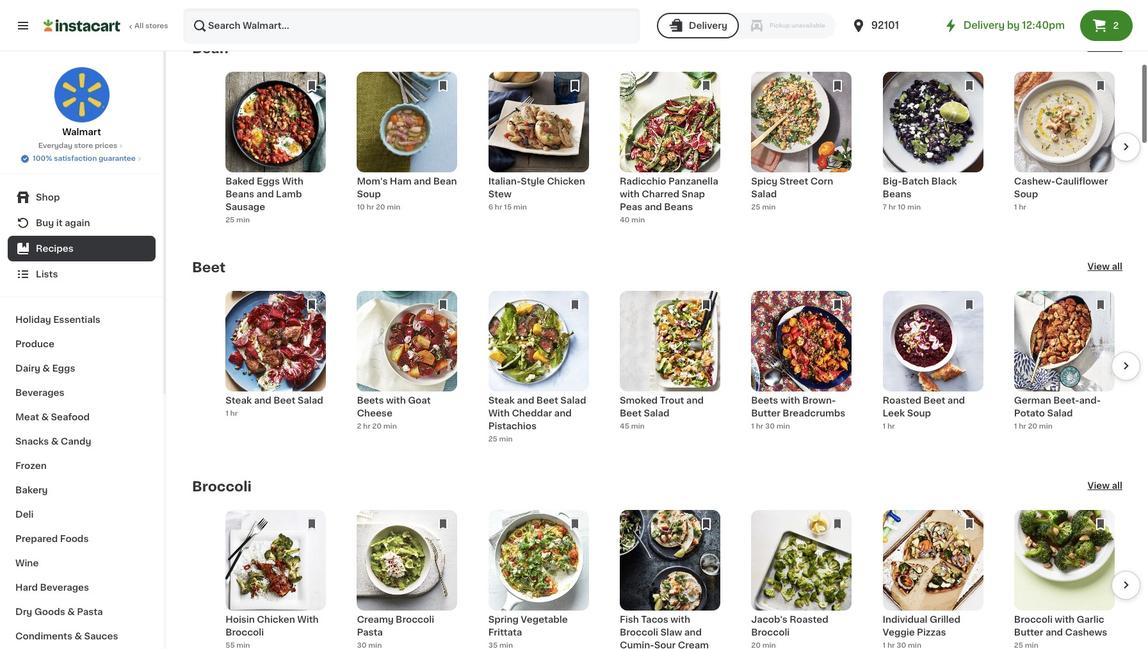 Task type: vqa. For each thing, say whether or not it's contained in the screenshot.


Task type: locate. For each thing, give the bounding box(es) containing it.
pasta inside the creamy broccoli pasta
[[357, 619, 383, 628]]

1 hr
[[1015, 194, 1027, 201], [226, 400, 238, 407], [883, 413, 895, 420]]

0 horizontal spatial beets
[[357, 387, 384, 396]]

recipe card group containing smoked trout and beet salad
[[620, 282, 721, 439]]

0 horizontal spatial 1 hr 30 min
[[752, 413, 790, 420]]

view for beet
[[1088, 253, 1110, 262]]

25 min down 'pistachios'
[[489, 426, 513, 433]]

2 horizontal spatial soup
[[1015, 180, 1039, 189]]

delivery
[[964, 21, 1005, 30], [689, 21, 728, 30]]

2 vertical spatial with
[[297, 606, 319, 615]]

1 all from the top
[[1113, 34, 1123, 43]]

1 vertical spatial roasted
[[790, 606, 829, 615]]

30 min
[[357, 632, 382, 639]]

1 vertical spatial chicken
[[257, 606, 295, 615]]

1 vertical spatial 1 hr 30 min
[[883, 632, 922, 639]]

1 vertical spatial view all
[[1088, 253, 1123, 262]]

1 horizontal spatial steak
[[489, 387, 515, 396]]

hard beverages
[[15, 583, 89, 592]]

min down sausage
[[236, 207, 250, 214]]

recipe card group containing broccoli with garlic butter and cashews
[[1015, 501, 1115, 649]]

pasta up condiments & sauces link
[[77, 607, 103, 616]]

german
[[1015, 387, 1052, 396]]

2 view from the top
[[1088, 253, 1110, 262]]

0 horizontal spatial chicken
[[257, 606, 295, 615]]

0 vertical spatial with
[[282, 167, 304, 176]]

salad for steak and beet salad with cheddar and pistachios
[[561, 387, 587, 396]]

10 right 7
[[898, 194, 906, 201]]

view for broccoli
[[1088, 472, 1110, 481]]

0 vertical spatial all
[[1113, 34, 1123, 43]]

2 vertical spatial view all link
[[1088, 470, 1123, 485]]

& left candy
[[51, 437, 59, 446]]

2 item carousel region from the top
[[192, 282, 1141, 439]]

with for broccoli with garlic butter and cashews
[[1055, 606, 1075, 615]]

0 horizontal spatial 2
[[357, 413, 362, 420]]

with for broccoli
[[297, 606, 319, 615]]

broccoli with garlic butter and cashews
[[1015, 606, 1108, 628]]

butter left breadcrumbs
[[752, 399, 781, 408]]

1 view all from the top
[[1088, 34, 1123, 43]]

min down spicy on the right of the page
[[763, 194, 776, 201]]

store
[[74, 142, 93, 149]]

1 hr for roasted beet and leek soup
[[883, 413, 895, 420]]

with inside hoisin chicken with broccoli
[[297, 606, 319, 615]]

2 vertical spatial all
[[1113, 472, 1123, 481]]

20 for mom's ham and bean soup
[[376, 194, 385, 201]]

frozen link
[[8, 454, 156, 478]]

2 horizontal spatial 30
[[897, 632, 907, 639]]

0 horizontal spatial steak
[[226, 387, 252, 396]]

goat
[[408, 387, 431, 396]]

1 horizontal spatial roasted
[[883, 387, 922, 396]]

snap
[[682, 180, 705, 189]]

0 vertical spatial butter
[[752, 399, 781, 408]]

beets inside beets with brown- butter breadcrumbs
[[752, 387, 779, 396]]

0 horizontal spatial butter
[[752, 399, 781, 408]]

walmart logo image
[[53, 67, 110, 123]]

and inside fish tacos with broccoli slaw and cumin-sour cream
[[685, 619, 702, 628]]

dry
[[15, 607, 32, 616]]

butter inside broccoli with garlic butter and cashews
[[1015, 619, 1044, 628]]

recipe card group containing hoisin chicken with broccoli
[[226, 501, 326, 649]]

0 horizontal spatial 10
[[357, 194, 365, 201]]

hr for cashew-cauliflower soup
[[1019, 194, 1027, 201]]

soup inside mom's ham and bean soup
[[357, 180, 381, 189]]

1 horizontal spatial 2
[[1114, 21, 1119, 30]]

steak and beet salad
[[226, 387, 323, 396]]

45 min
[[620, 413, 645, 420]]

1 horizontal spatial 30
[[766, 413, 775, 420]]

1 hr 30 min
[[752, 413, 790, 420], [883, 632, 922, 639]]

1 hr down cashew-
[[1015, 194, 1027, 201]]

salad for spicy street corn salad
[[752, 180, 777, 189]]

item carousel region for beet
[[192, 282, 1141, 439]]

butter for beets with brown- butter breadcrumbs
[[752, 399, 781, 408]]

hr down cheese at the bottom of the page
[[363, 413, 371, 420]]

salad inside "spicy street corn salad"
[[752, 180, 777, 189]]

and
[[414, 167, 431, 176], [257, 180, 274, 189], [645, 193, 662, 202], [254, 387, 272, 396], [517, 387, 535, 396], [687, 387, 704, 396], [948, 387, 966, 396], [555, 399, 572, 408], [685, 619, 702, 628], [1046, 619, 1064, 628]]

with inside broccoli with garlic butter and cashews
[[1055, 606, 1075, 615]]

and inside the radicchio panzanella with charred snap peas and beans
[[645, 193, 662, 202]]

10 down mom's
[[357, 194, 365, 201]]

1 down steak and beet salad
[[226, 400, 229, 407]]

individual grilled veggie pizzas
[[883, 606, 961, 628]]

2 vertical spatial item carousel region
[[192, 501, 1141, 649]]

recipes link
[[8, 236, 156, 261]]

min right the 45
[[631, 413, 645, 420]]

1 vertical spatial 1 hr
[[226, 400, 238, 407]]

1 vertical spatial all
[[1113, 253, 1123, 262]]

1 item carousel region from the top
[[192, 62, 1141, 220]]

0 vertical spatial item carousel region
[[192, 62, 1141, 220]]

beets for beets with goat cheese
[[357, 387, 384, 396]]

20 down mom's
[[376, 194, 385, 201]]

min down big-batch black beans
[[908, 194, 921, 201]]

1 beets from the left
[[357, 387, 384, 396]]

everyday store prices
[[38, 142, 117, 149]]

walmart
[[62, 127, 101, 136]]

25 min down spicy on the right of the page
[[752, 194, 776, 201]]

3 view from the top
[[1088, 472, 1110, 481]]

1 vertical spatial view all link
[[1088, 251, 1123, 266]]

0 vertical spatial 1 hr
[[1015, 194, 1027, 201]]

and inside baked eggs with beans and lamb sausage
[[257, 180, 274, 189]]

eggs
[[257, 167, 280, 176], [52, 364, 75, 373]]

hr down leek
[[888, 413, 895, 420]]

1 vertical spatial butter
[[1015, 619, 1044, 628]]

3 all from the top
[[1113, 472, 1123, 481]]

1 horizontal spatial chicken
[[547, 167, 585, 176]]

6 hr 15 min
[[489, 194, 527, 201]]

cumin-
[[620, 631, 655, 640]]

corn
[[811, 167, 834, 176]]

and inside smoked trout and beet salad
[[687, 387, 704, 396]]

min right 55
[[237, 632, 250, 639]]

beet inside smoked trout and beet salad
[[620, 399, 642, 408]]

0 horizontal spatial bean
[[192, 32, 229, 46]]

beverages down dairy & eggs
[[15, 388, 64, 397]]

butter left cashews
[[1015, 619, 1044, 628]]

0 horizontal spatial pasta
[[77, 607, 103, 616]]

0 vertical spatial 1 hr 30 min
[[752, 413, 790, 420]]

1 hr for steak and beet salad
[[226, 400, 238, 407]]

2 view all from the top
[[1088, 253, 1123, 262]]

1 down cashew-
[[1015, 194, 1018, 201]]

item carousel region containing hoisin chicken with broccoli
[[192, 501, 1141, 649]]

&
[[42, 364, 50, 373], [41, 413, 49, 422], [51, 437, 59, 446], [67, 607, 75, 616], [75, 632, 82, 641]]

with inside beets with goat cheese
[[386, 387, 406, 396]]

italian-
[[489, 167, 521, 176]]

1 horizontal spatial 1 hr 30 min
[[883, 632, 922, 639]]

and inside roasted beet and leek soup
[[948, 387, 966, 396]]

1 horizontal spatial 1 hr
[[883, 413, 895, 420]]

min down beets with goat cheese
[[384, 413, 397, 420]]

30 down beets with brown- butter breadcrumbs
[[766, 413, 775, 420]]

soup down mom's
[[357, 180, 381, 189]]

25
[[752, 194, 761, 201], [226, 207, 235, 214], [489, 426, 498, 433], [1015, 632, 1024, 639]]

bean inside mom's ham and bean soup
[[434, 167, 457, 176]]

item carousel region
[[192, 62, 1141, 220], [192, 282, 1141, 439], [192, 501, 1141, 649]]

soup down cashew-
[[1015, 180, 1039, 189]]

view all for broccoli
[[1088, 472, 1123, 481]]

3 item carousel region from the top
[[192, 501, 1141, 649]]

1 down beets with brown- butter breadcrumbs
[[752, 413, 755, 420]]

1 hr 30 min for butter
[[752, 413, 790, 420]]

view all for bean
[[1088, 34, 1123, 43]]

beans down big-
[[883, 180, 912, 189]]

0 horizontal spatial soup
[[357, 180, 381, 189]]

recipe card group containing cashew-cauliflower soup
[[1015, 62, 1115, 220]]

20
[[376, 194, 385, 201], [372, 413, 382, 420], [1029, 413, 1038, 420], [752, 632, 761, 639]]

item carousel region for bean
[[192, 62, 1141, 220]]

hr
[[367, 194, 374, 201], [495, 194, 503, 201], [889, 194, 896, 201], [1019, 194, 1027, 201], [230, 400, 238, 407], [363, 413, 371, 420], [756, 413, 764, 420], [888, 413, 895, 420], [1019, 413, 1027, 420], [888, 632, 895, 639]]

satisfaction
[[54, 155, 97, 162]]

1 for steak and beet salad
[[226, 400, 229, 407]]

meat & seafood
[[15, 413, 90, 422]]

beets up cheese at the bottom of the page
[[357, 387, 384, 396]]

hr down mom's
[[367, 194, 374, 201]]

recipe card group containing jacob's roasted broccoli
[[752, 501, 852, 649]]

20 min
[[752, 632, 776, 639]]

steak inside steak and beet salad with cheddar and pistachios
[[489, 387, 515, 396]]

25 for spicy street corn salad
[[752, 194, 761, 201]]

1 down veggie
[[883, 632, 886, 639]]

soup for roasted beet and leek soup
[[908, 399, 932, 408]]

1 for individual grilled veggie pizzas
[[883, 632, 886, 639]]

0 horizontal spatial 1 hr
[[226, 400, 238, 407]]

0 vertical spatial view all
[[1088, 34, 1123, 43]]

1 horizontal spatial soup
[[908, 399, 932, 408]]

1 horizontal spatial delivery
[[964, 21, 1005, 30]]

hr down beets with brown- butter breadcrumbs
[[756, 413, 764, 420]]

2 horizontal spatial 1 hr
[[1015, 194, 1027, 201]]

bakery link
[[8, 478, 156, 502]]

dairy
[[15, 364, 40, 373]]

3 view all link from the top
[[1088, 470, 1123, 485]]

hr for roasted beet and leek soup
[[888, 413, 895, 420]]

with up peas
[[620, 180, 640, 189]]

1 horizontal spatial pasta
[[357, 619, 383, 628]]

30 down creamy on the bottom of page
[[357, 632, 367, 639]]

25 down spicy on the right of the page
[[752, 194, 761, 201]]

1 vertical spatial eggs
[[52, 364, 75, 373]]

recipe card group containing spicy street corn salad
[[752, 62, 852, 220]]

with left goat at the bottom left of page
[[386, 387, 406, 396]]

20 for beets with goat cheese
[[372, 413, 382, 420]]

1 hr down steak and beet salad
[[226, 400, 238, 407]]

eggs up the lamb
[[257, 167, 280, 176]]

& right dairy
[[42, 364, 50, 373]]

condiments
[[15, 632, 72, 641]]

1 vertical spatial bean
[[434, 167, 457, 176]]

salad inside steak and beet salad with cheddar and pistachios
[[561, 387, 587, 396]]

1 view all link from the top
[[1088, 32, 1123, 47]]

beans inside the radicchio panzanella with charred snap peas and beans
[[665, 193, 693, 202]]

with up slaw
[[671, 606, 691, 615]]

pasta up the 30 min
[[357, 619, 383, 628]]

dairy & eggs
[[15, 364, 75, 373]]

hr for big-batch black beans
[[889, 194, 896, 201]]

pasta
[[77, 607, 103, 616], [357, 619, 383, 628]]

shop
[[36, 193, 60, 202]]

25 min down broccoli with garlic butter and cashews at the right of the page
[[1015, 632, 1039, 639]]

0 vertical spatial eggs
[[257, 167, 280, 176]]

2 steak from the left
[[489, 387, 515, 396]]

soup right leek
[[908, 399, 932, 408]]

1 hr 30 min down beets with brown- butter breadcrumbs
[[752, 413, 790, 420]]

20 down potato
[[1029, 413, 1038, 420]]

25 down broccoli with garlic butter and cashews at the right of the page
[[1015, 632, 1024, 639]]

1 horizontal spatial eggs
[[257, 167, 280, 176]]

soup
[[357, 180, 381, 189], [1015, 180, 1039, 189], [908, 399, 932, 408]]

hr right 6 at the top left
[[495, 194, 503, 201]]

25 down 'pistachios'
[[489, 426, 498, 433]]

2 inside recipe card group
[[357, 413, 362, 420]]

dry goods & pasta
[[15, 607, 103, 616]]

with up cashews
[[1055, 606, 1075, 615]]

salad inside german beet-and- potato salad
[[1048, 399, 1073, 408]]

& right meat
[[41, 413, 49, 422]]

1 vertical spatial view
[[1088, 253, 1110, 262]]

1 vertical spatial item carousel region
[[192, 282, 1141, 439]]

creamy broccoli pasta
[[357, 606, 434, 628]]

recipe card group containing big-batch black beans
[[883, 62, 984, 220]]

2 vertical spatial view
[[1088, 472, 1110, 481]]

2 view all link from the top
[[1088, 251, 1123, 266]]

1 down potato
[[1015, 413, 1018, 420]]

0 vertical spatial chicken
[[547, 167, 585, 176]]

beans inside big-batch black beans
[[883, 180, 912, 189]]

steak for steak and beet salad
[[226, 387, 252, 396]]

beets left brown-
[[752, 387, 779, 396]]

30
[[766, 413, 775, 420], [357, 632, 367, 639], [897, 632, 907, 639]]

with for bean
[[282, 167, 304, 176]]

beans for baked
[[226, 180, 254, 189]]

beans down baked
[[226, 180, 254, 189]]

20 down cheese at the bottom of the page
[[372, 413, 382, 420]]

2 all from the top
[[1113, 253, 1123, 262]]

tacos
[[641, 606, 669, 615]]

2 button
[[1081, 10, 1133, 41]]

beans for big-
[[883, 180, 912, 189]]

0 vertical spatial view
[[1088, 34, 1110, 43]]

delivery for delivery
[[689, 21, 728, 30]]

1 horizontal spatial beans
[[665, 193, 693, 202]]

1 for roasted beet and leek soup
[[883, 413, 886, 420]]

2 horizontal spatial beans
[[883, 180, 912, 189]]

leek
[[883, 399, 905, 408]]

1 horizontal spatial butter
[[1015, 619, 1044, 628]]

with up breadcrumbs
[[781, 387, 801, 396]]

recipe card group containing mom's ham and bean soup
[[357, 62, 458, 220]]

hr down cashew-
[[1019, 194, 1027, 201]]

hr down steak and beet salad
[[230, 400, 238, 407]]

item carousel region containing baked eggs with beans and lamb sausage
[[192, 62, 1141, 220]]

beans down 'snap'
[[665, 193, 693, 202]]

& for snacks
[[51, 437, 59, 446]]

eggs up beverages link
[[52, 364, 75, 373]]

92101
[[872, 21, 900, 30]]

with inside baked eggs with beans and lamb sausage
[[282, 167, 304, 176]]

recipe card group containing individual grilled veggie pizzas
[[883, 501, 984, 649]]

1 horizontal spatial 10
[[898, 194, 906, 201]]

15
[[504, 194, 512, 201]]

item carousel region containing steak and beet salad
[[192, 282, 1141, 439]]

recipe card group
[[226, 62, 326, 220], [357, 62, 458, 220], [489, 62, 589, 220], [620, 62, 721, 220], [752, 62, 852, 220], [883, 62, 984, 220], [1015, 62, 1115, 220], [226, 282, 326, 439], [357, 282, 458, 439], [489, 282, 589, 439], [620, 282, 721, 439], [752, 282, 852, 439], [883, 282, 984, 439], [1015, 282, 1115, 439], [226, 501, 326, 649], [357, 501, 458, 649], [489, 501, 589, 649], [620, 501, 721, 649], [752, 501, 852, 649], [883, 501, 984, 649], [1015, 501, 1115, 649]]

baked
[[226, 167, 255, 176]]

min down jacob's
[[763, 632, 776, 639]]

1 hr down leek
[[883, 413, 895, 420]]

spicy
[[752, 167, 778, 176]]

chicken right style
[[547, 167, 585, 176]]

broccoli
[[192, 471, 252, 484], [396, 606, 434, 615], [1015, 606, 1053, 615], [226, 619, 264, 628], [620, 619, 659, 628], [752, 619, 790, 628]]

1 vertical spatial 2
[[357, 413, 362, 420]]

55
[[226, 632, 235, 639]]

min down beets with brown- butter breadcrumbs
[[777, 413, 790, 420]]

2 inside 2 button
[[1114, 21, 1119, 30]]

2 beets from the left
[[752, 387, 779, 396]]

roasted right jacob's
[[790, 606, 829, 615]]

30 for individual grilled veggie pizzas
[[897, 632, 907, 639]]

& for meat
[[41, 413, 49, 422]]

roasted up leek
[[883, 387, 922, 396]]

lists link
[[8, 261, 156, 287]]

salad
[[752, 180, 777, 189], [298, 387, 323, 396], [561, 387, 587, 396], [644, 399, 670, 408], [1048, 399, 1073, 408]]

0 horizontal spatial eggs
[[52, 364, 75, 373]]

0 vertical spatial view all link
[[1088, 32, 1123, 47]]

hr down veggie
[[888, 632, 895, 639]]

all for bean
[[1113, 34, 1123, 43]]

2 vertical spatial 1 hr
[[883, 413, 895, 420]]

chicken right "hoisin" in the left of the page
[[257, 606, 295, 615]]

1 horizontal spatial beets
[[752, 387, 779, 396]]

delivery inside button
[[689, 21, 728, 30]]

25 min down sausage
[[226, 207, 250, 214]]

1 down leek
[[883, 413, 886, 420]]

0 horizontal spatial beans
[[226, 180, 254, 189]]

0 vertical spatial roasted
[[883, 387, 922, 396]]

& left sauces
[[75, 632, 82, 641]]

25 for baked eggs with beans and lamb sausage
[[226, 207, 235, 214]]

None search field
[[183, 8, 641, 44]]

hr for mom's ham and bean soup
[[367, 194, 374, 201]]

& inside "link"
[[51, 437, 59, 446]]

55 min
[[226, 632, 250, 639]]

lists
[[36, 270, 58, 279]]

1 hr 30 min down veggie
[[883, 632, 922, 639]]

hr down potato
[[1019, 413, 1027, 420]]

beets for beets with brown- butter breadcrumbs
[[752, 387, 779, 396]]

beverages up dry goods & pasta
[[40, 583, 89, 592]]

1 vertical spatial with
[[489, 399, 510, 408]]

bean
[[192, 32, 229, 46], [434, 167, 457, 176]]

7
[[883, 194, 887, 201]]

35
[[489, 632, 498, 639]]

frozen
[[15, 461, 47, 470]]

3 view all from the top
[[1088, 472, 1123, 481]]

roasted inside jacob's roasted broccoli
[[790, 606, 829, 615]]

2 vertical spatial view all
[[1088, 472, 1123, 481]]

hoisin
[[226, 606, 255, 615]]

0 horizontal spatial roasted
[[790, 606, 829, 615]]

30 down veggie
[[897, 632, 907, 639]]

1 view from the top
[[1088, 34, 1110, 43]]

0 vertical spatial beverages
[[15, 388, 64, 397]]

with inside the radicchio panzanella with charred snap peas and beans
[[620, 180, 640, 189]]

25 down sausage
[[226, 207, 235, 214]]

walmart link
[[53, 67, 110, 138]]

smoked trout and beet salad
[[620, 387, 704, 408]]

soup inside roasted beet and leek soup
[[908, 399, 932, 408]]

beet-
[[1054, 387, 1080, 396]]

frittata
[[489, 619, 522, 628]]

recipe card group containing steak and beet salad
[[226, 282, 326, 439]]

butter inside beets with brown- butter breadcrumbs
[[752, 399, 781, 408]]

hard beverages link
[[8, 575, 156, 600]]

1 vertical spatial pasta
[[357, 619, 383, 628]]

hr right 7
[[889, 194, 896, 201]]

hr for italian-style chicken stew
[[495, 194, 503, 201]]

beans inside baked eggs with beans and lamb sausage
[[226, 180, 254, 189]]

0 horizontal spatial delivery
[[689, 21, 728, 30]]

min down frittata
[[500, 632, 513, 639]]

min right 40
[[632, 207, 645, 214]]

1 horizontal spatial bean
[[434, 167, 457, 176]]

1 steak from the left
[[226, 387, 252, 396]]

prices
[[95, 142, 117, 149]]

with inside beets with brown- butter breadcrumbs
[[781, 387, 801, 396]]

spring vegetable frittata
[[489, 606, 568, 628]]

12:40pm
[[1023, 21, 1065, 30]]

0 vertical spatial 2
[[1114, 21, 1119, 30]]

beets inside beets with goat cheese
[[357, 387, 384, 396]]



Task type: describe. For each thing, give the bounding box(es) containing it.
fish tacos with broccoli slaw and cumin-sour cream link
[[620, 501, 721, 649]]

min down creamy on the bottom of page
[[368, 632, 382, 639]]

1 hr 30 min for pizzas
[[883, 632, 922, 639]]

hr for german beet-and- potato salad
[[1019, 413, 1027, 420]]

view all link for broccoli
[[1088, 470, 1123, 485]]

batch
[[902, 167, 930, 176]]

all for broccoli
[[1113, 472, 1123, 481]]

salad for steak and beet salad
[[298, 387, 323, 396]]

soup for mom's ham and bean soup
[[357, 180, 381, 189]]

snacks & candy link
[[8, 429, 156, 454]]

25 for broccoli with garlic butter and cashews
[[1015, 632, 1024, 639]]

deli
[[15, 510, 34, 519]]

delivery for delivery by 12:40pm
[[964, 21, 1005, 30]]

min down individual grilled veggie pizzas
[[908, 632, 922, 639]]

condiments & sauces link
[[8, 624, 156, 648]]

2 for 2 hr 20 min
[[357, 413, 362, 420]]

recipe card group containing spring vegetable frittata
[[489, 501, 589, 649]]

with inside fish tacos with broccoli slaw and cumin-sour cream
[[671, 606, 691, 615]]

snacks & candy
[[15, 437, 91, 446]]

min right 15
[[514, 194, 527, 201]]

mom's
[[357, 167, 388, 176]]

with for beets with goat cheese
[[386, 387, 406, 396]]

hr for steak and beet salad
[[230, 400, 238, 407]]

roasted beet and leek soup
[[883, 387, 966, 408]]

2 for 2
[[1114, 21, 1119, 30]]

recipe card group containing german beet-and- potato salad
[[1015, 282, 1115, 439]]

eggs inside 'dairy & eggs' link
[[52, 364, 75, 373]]

charred
[[642, 180, 680, 189]]

1 10 from the left
[[357, 194, 365, 201]]

cashew-cauliflower soup
[[1015, 167, 1109, 189]]

dry goods & pasta link
[[8, 600, 156, 624]]

30 for beets with brown- butter breadcrumbs
[[766, 413, 775, 420]]

german beet-and- potato salad
[[1015, 387, 1101, 408]]

1 for german beet-and- potato salad
[[1015, 413, 1018, 420]]

beet inside steak and beet salad with cheddar and pistachios
[[537, 387, 559, 396]]

peas
[[620, 193, 643, 202]]

recipe card group containing radicchio panzanella with charred snap peas and beans
[[620, 62, 721, 220]]

min down 'pistachios'
[[499, 426, 513, 433]]

0 vertical spatial pasta
[[77, 607, 103, 616]]

fish
[[620, 606, 639, 615]]

broccoli inside fish tacos with broccoli slaw and cumin-sour cream
[[620, 619, 659, 628]]

& right goods
[[67, 607, 75, 616]]

baked eggs with beans and lamb sausage
[[226, 167, 304, 202]]

35 min
[[489, 632, 513, 639]]

sausage
[[226, 193, 265, 202]]

1 for cashew-cauliflower soup
[[1015, 194, 1018, 201]]

beet inside roasted beet and leek soup
[[924, 387, 946, 396]]

pistachios
[[489, 412, 537, 421]]

92101 button
[[851, 8, 928, 44]]

Search field
[[185, 9, 639, 42]]

2 10 from the left
[[898, 194, 906, 201]]

italian-style chicken stew
[[489, 167, 585, 189]]

garlic
[[1077, 606, 1105, 615]]

100% satisfaction guarantee
[[33, 155, 136, 162]]

min down mom's ham and bean soup
[[387, 194, 401, 201]]

seafood
[[51, 413, 90, 422]]

black
[[932, 167, 958, 176]]

instacart logo image
[[44, 18, 120, 33]]

prepared
[[15, 534, 58, 543]]

beets with brown- butter breadcrumbs
[[752, 387, 846, 408]]

big-batch black beans
[[883, 167, 958, 189]]

min down potato
[[1040, 413, 1053, 420]]

40
[[620, 207, 630, 214]]

with for beets with brown- butter breadcrumbs
[[781, 387, 801, 396]]

hoisin chicken with broccoli
[[226, 606, 319, 628]]

100% satisfaction guarantee button
[[20, 151, 143, 164]]

100%
[[33, 155, 52, 162]]

25 min for baked eggs with beans and lamb sausage
[[226, 207, 250, 214]]

everyday
[[38, 142, 72, 149]]

salad inside smoked trout and beet salad
[[644, 399, 670, 408]]

25 min for broccoli with garlic butter and cashews
[[1015, 632, 1039, 639]]

6
[[489, 194, 493, 201]]

0 horizontal spatial 30
[[357, 632, 367, 639]]

creamy
[[357, 606, 394, 615]]

radicchio panzanella with charred snap peas and beans
[[620, 167, 719, 202]]

recipe card group containing fish tacos with broccoli slaw and cumin-sour cream
[[620, 501, 721, 649]]

lamb
[[276, 180, 302, 189]]

recipe card group containing beets with goat cheese
[[357, 282, 458, 439]]

25 min for steak and beet salad with cheddar and pistachios
[[489, 426, 513, 433]]

big-
[[883, 167, 902, 176]]

delivery by 12:40pm
[[964, 21, 1065, 30]]

produce
[[15, 340, 54, 349]]

beets with goat cheese
[[357, 387, 431, 408]]

everyday store prices link
[[38, 141, 125, 151]]

1 vertical spatial beverages
[[40, 583, 89, 592]]

grilled
[[930, 606, 961, 615]]

street
[[780, 167, 809, 176]]

individual
[[883, 606, 928, 615]]

recipe card group containing creamy broccoli pasta
[[357, 501, 458, 649]]

delivery by 12:40pm link
[[944, 18, 1065, 33]]

& for condiments
[[75, 632, 82, 641]]

cream
[[678, 631, 709, 640]]

holiday
[[15, 315, 51, 324]]

all stores
[[135, 22, 168, 29]]

broccoli inside the creamy broccoli pasta
[[396, 606, 434, 615]]

recipe card group containing baked eggs with beans and lamb sausage
[[226, 62, 326, 220]]

smoked
[[620, 387, 658, 396]]

0 vertical spatial bean
[[192, 32, 229, 46]]

recipe card group containing roasted beet and leek soup
[[883, 282, 984, 439]]

dairy & eggs link
[[8, 356, 156, 381]]

style
[[521, 167, 545, 176]]

1 hr for cashew-cauliflower soup
[[1015, 194, 1027, 201]]

and inside mom's ham and bean soup
[[414, 167, 431, 176]]

meat
[[15, 413, 39, 422]]

essentials
[[53, 315, 100, 324]]

chicken inside hoisin chicken with broccoli
[[257, 606, 295, 615]]

view all for beet
[[1088, 253, 1123, 262]]

broccoli inside broccoli with garlic butter and cashews
[[1015, 606, 1053, 615]]

20 for german beet-and- potato salad
[[1029, 413, 1038, 420]]

& for dairy
[[42, 364, 50, 373]]

mom's ham and bean soup
[[357, 167, 457, 189]]

40 min
[[620, 207, 645, 214]]

deli link
[[8, 502, 156, 527]]

veggie
[[883, 619, 915, 628]]

prepared foods link
[[8, 527, 156, 551]]

jacob's
[[752, 606, 788, 615]]

again
[[65, 218, 90, 227]]

wine link
[[8, 551, 156, 575]]

hr for individual grilled veggie pizzas
[[888, 632, 895, 639]]

eggs inside baked eggs with beans and lamb sausage
[[257, 167, 280, 176]]

recipe card group containing italian-style chicken stew
[[489, 62, 589, 220]]

roasted inside roasted beet and leek soup
[[883, 387, 922, 396]]

hr for beets with goat cheese
[[363, 413, 371, 420]]

stores
[[145, 22, 168, 29]]

ham
[[390, 167, 412, 176]]

view all link for bean
[[1088, 32, 1123, 47]]

and inside broccoli with garlic butter and cashews
[[1046, 619, 1064, 628]]

recipe card group containing beets with brown- butter breadcrumbs
[[752, 282, 852, 439]]

recipes
[[36, 244, 74, 253]]

meat & seafood link
[[8, 405, 156, 429]]

beverages link
[[8, 381, 156, 405]]

service type group
[[657, 13, 836, 38]]

2 hr 20 min
[[357, 413, 397, 420]]

buy it again link
[[8, 210, 156, 236]]

hr for beets with brown- butter breadcrumbs
[[756, 413, 764, 420]]

1 for beets with brown- butter breadcrumbs
[[752, 413, 755, 420]]

butter for broccoli with garlic butter and cashews
[[1015, 619, 1044, 628]]

view all link for beet
[[1088, 251, 1123, 266]]

broccoli inside jacob's roasted broccoli
[[752, 619, 790, 628]]

25 for steak and beet salad with cheddar and pistachios
[[489, 426, 498, 433]]

hard
[[15, 583, 38, 592]]

pizzas
[[918, 619, 947, 628]]

item carousel region for broccoli
[[192, 501, 1141, 649]]

bakery
[[15, 486, 48, 495]]

broccoli inside hoisin chicken with broccoli
[[226, 619, 264, 628]]

soup inside cashew-cauliflower soup
[[1015, 180, 1039, 189]]

cashew-
[[1015, 167, 1056, 176]]

shop link
[[8, 185, 156, 210]]

view for bean
[[1088, 34, 1110, 43]]

holiday essentials link
[[8, 308, 156, 332]]

chicken inside italian-style chicken stew
[[547, 167, 585, 176]]

steak for steak and beet salad with cheddar and pistachios
[[489, 387, 515, 396]]

20 down jacob's
[[752, 632, 761, 639]]

all for beet
[[1113, 253, 1123, 262]]

sour
[[655, 631, 676, 640]]

min down broccoli with garlic butter and cashews at the right of the page
[[1026, 632, 1039, 639]]

spicy street corn salad
[[752, 167, 834, 189]]

recipe card group containing steak and beet salad with cheddar and pistachios
[[489, 282, 589, 439]]

guarantee
[[99, 155, 136, 162]]

with inside steak and beet salad with cheddar and pistachios
[[489, 399, 510, 408]]

25 min for spicy street corn salad
[[752, 194, 776, 201]]

vegetable
[[521, 606, 568, 615]]



